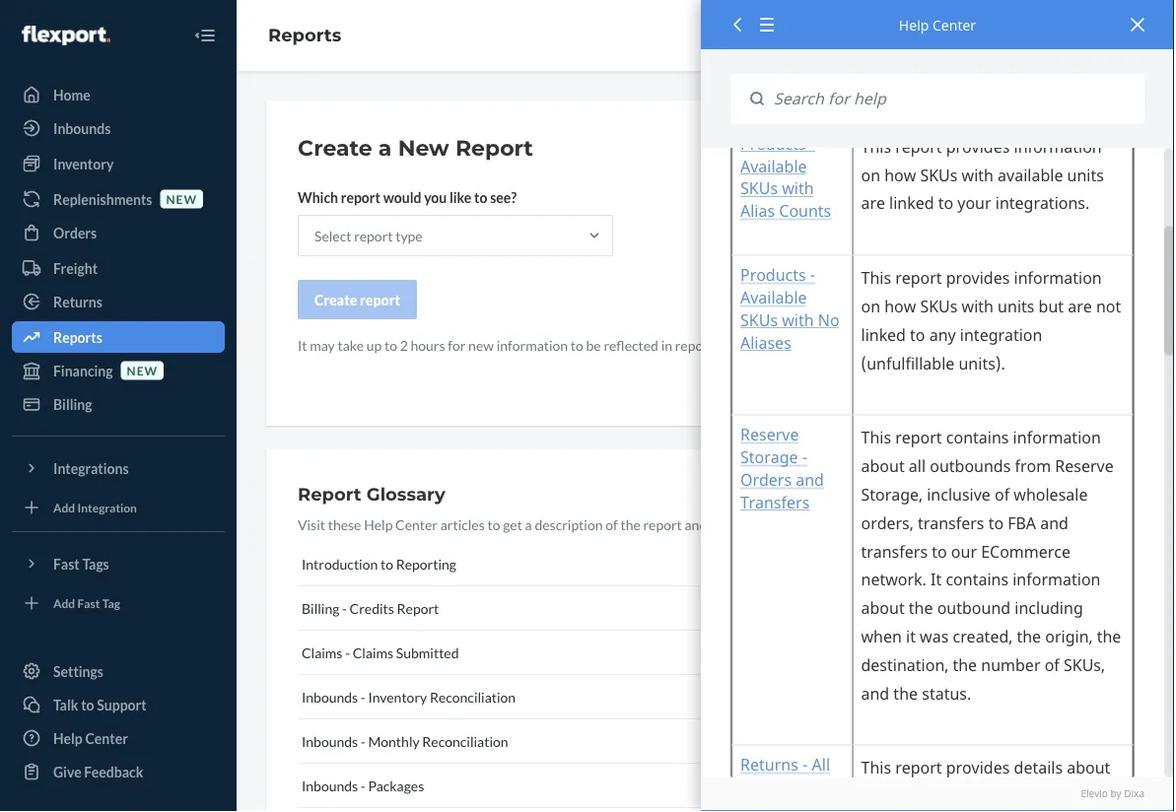 Task type: locate. For each thing, give the bounding box(es) containing it.
report inside "button"
[[360, 291, 400, 308]]

0 horizontal spatial reports
[[53, 329, 102, 346]]

1 horizontal spatial a
[[525, 516, 532, 533]]

inbounds inside inbounds - inventory reconciliation button
[[302, 689, 358, 706]]

claims down billing - credits report
[[302, 644, 343, 661]]

freight
[[53, 260, 98, 277]]

visit these help center articles to get a description of the report and column details.
[[298, 516, 800, 533]]

inbounds
[[53, 120, 111, 137], [302, 689, 358, 706], [302, 733, 358, 750], [302, 778, 358, 794]]

report
[[455, 135, 533, 161], [298, 483, 362, 505], [397, 600, 439, 617]]

0 horizontal spatial help
[[53, 730, 83, 747]]

claims - claims submitted
[[302, 644, 459, 661]]

visit
[[298, 516, 325, 533]]

for
[[448, 337, 466, 354]]

0 horizontal spatial center
[[85, 730, 128, 747]]

0 horizontal spatial new
[[127, 363, 158, 378]]

add
[[53, 500, 75, 515], [53, 596, 75, 610]]

2 horizontal spatial report
[[455, 135, 533, 161]]

1 horizontal spatial billing
[[302, 600, 340, 617]]

add left integration
[[53, 500, 75, 515]]

which
[[298, 189, 338, 206]]

1 vertical spatial center
[[395, 516, 438, 533]]

billing - credits report
[[302, 600, 439, 617]]

- down billing - credits report
[[345, 644, 350, 661]]

time
[[786, 337, 813, 354]]

report inside button
[[397, 600, 439, 617]]

0 horizontal spatial a
[[379, 135, 392, 161]]

1 horizontal spatial claims
[[353, 644, 394, 661]]

help center link
[[12, 723, 225, 754]]

- inside 'button'
[[361, 733, 366, 750]]

to right like
[[474, 189, 488, 206]]

inbounds for inbounds - monthly reconciliation
[[302, 733, 358, 750]]

- inside button
[[361, 778, 366, 794]]

report for create a new report
[[455, 135, 533, 161]]

a right 'get'
[[525, 516, 532, 533]]

create up which
[[298, 135, 372, 161]]

center
[[933, 15, 976, 34], [395, 516, 438, 533], [85, 730, 128, 747]]

fast
[[53, 556, 80, 572], [77, 596, 100, 610]]

fields
[[816, 337, 848, 354]]

new
[[166, 192, 197, 206], [468, 337, 494, 354], [127, 363, 158, 378]]

0 horizontal spatial in
[[661, 337, 673, 354]]

0 horizontal spatial inventory
[[53, 155, 114, 172]]

inbounds link
[[12, 112, 225, 144]]

report for create
[[360, 291, 400, 308]]

flexport logo image
[[22, 26, 110, 45]]

1 vertical spatial new
[[468, 337, 494, 354]]

- down "claims - claims submitted" at the bottom left
[[361, 689, 366, 706]]

help up give
[[53, 730, 83, 747]]

2 in from the left
[[874, 337, 885, 354]]

reconciliation down submitted
[[430, 689, 516, 706]]

center up search search field
[[933, 15, 976, 34]]

in
[[661, 337, 673, 354], [874, 337, 885, 354]]

0 horizontal spatial reports link
[[12, 321, 225, 353]]

add integration
[[53, 500, 137, 515]]

0 horizontal spatial claims
[[302, 644, 343, 661]]

0 vertical spatial fast
[[53, 556, 80, 572]]

inventory
[[53, 155, 114, 172], [368, 689, 427, 706]]

it
[[298, 337, 307, 354]]

inbounds - inventory reconciliation
[[302, 689, 516, 706]]

billing for billing
[[53, 396, 92, 413]]

- left packages
[[361, 778, 366, 794]]

- inside "button"
[[345, 644, 350, 661]]

1 horizontal spatial center
[[395, 516, 438, 533]]

1 vertical spatial inventory
[[368, 689, 427, 706]]

select report type
[[315, 227, 423, 244]]

1 horizontal spatial reports
[[268, 24, 341, 46]]

help center up search search field
[[899, 15, 976, 34]]

1 horizontal spatial help center
[[899, 15, 976, 34]]

add inside add fast tag link
[[53, 596, 75, 610]]

inbounds left packages
[[302, 778, 358, 794]]

give
[[53, 764, 81, 781]]

integration
[[77, 500, 137, 515]]

inbounds inside inbounds link
[[53, 120, 111, 137]]

create
[[298, 135, 372, 161], [315, 291, 357, 308]]

in left reports.
[[661, 337, 673, 354]]

help
[[899, 15, 929, 34], [364, 516, 393, 533], [53, 730, 83, 747]]

billing down financing
[[53, 396, 92, 413]]

inbounds for inbounds - packages
[[302, 778, 358, 794]]

help up search search field
[[899, 15, 929, 34]]

reconciliation for inbounds - inventory reconciliation
[[430, 689, 516, 706]]

inbounds down "claims - claims submitted" at the bottom left
[[302, 689, 358, 706]]

add inside the add integration link
[[53, 500, 75, 515]]

these
[[328, 516, 361, 533]]

may
[[310, 337, 335, 354]]

inbounds up inbounds - packages
[[302, 733, 358, 750]]

2 horizontal spatial center
[[933, 15, 976, 34]]

0 vertical spatial help
[[899, 15, 929, 34]]

tags
[[82, 556, 109, 572]]

- left monthly
[[361, 733, 366, 750]]

0 horizontal spatial billing
[[53, 396, 92, 413]]

inventory up monthly
[[368, 689, 427, 706]]

billing inside button
[[302, 600, 340, 617]]

0 vertical spatial new
[[166, 192, 197, 206]]

create inside "button"
[[315, 291, 357, 308]]

claims down "credits"
[[353, 644, 394, 661]]

2 horizontal spatial help
[[899, 15, 929, 34]]

replenishments
[[53, 191, 152, 208]]

orders
[[53, 224, 97, 241]]

inbounds inside inbounds - monthly reconciliation 'button'
[[302, 733, 358, 750]]

1 vertical spatial help
[[364, 516, 393, 533]]

introduction
[[302, 556, 378, 572]]

- inside button
[[342, 600, 347, 617]]

reflected
[[604, 337, 659, 354]]

help down report glossary
[[364, 516, 393, 533]]

- for packages
[[361, 778, 366, 794]]

create for create a new report
[[298, 135, 372, 161]]

give feedback button
[[12, 756, 225, 788]]

- for credits
[[342, 600, 347, 617]]

report up select report type
[[341, 189, 381, 206]]

returns
[[53, 293, 102, 310]]

center down glossary
[[395, 516, 438, 533]]

help center up the give feedback
[[53, 730, 128, 747]]

1 vertical spatial report
[[298, 483, 362, 505]]

report for select
[[354, 227, 393, 244]]

1 vertical spatial fast
[[77, 596, 100, 610]]

1 vertical spatial help center
[[53, 730, 128, 747]]

reconciliation inside 'button'
[[422, 733, 508, 750]]

new right for at the left top
[[468, 337, 494, 354]]

type
[[396, 227, 423, 244]]

1 vertical spatial billing
[[302, 600, 340, 617]]

claims
[[302, 644, 343, 661], [353, 644, 394, 661]]

orders link
[[12, 217, 225, 248]]

1 vertical spatial create
[[315, 291, 357, 308]]

billing - credits report button
[[298, 587, 1113, 631]]

0 vertical spatial report
[[455, 135, 533, 161]]

billing down introduction
[[302, 600, 340, 617]]

it may take up to 2 hours for new information to be reflected in reports. all report time fields are in universal time (utc).
[[298, 337, 1019, 354]]

2 add from the top
[[53, 596, 75, 610]]

2 vertical spatial help
[[53, 730, 83, 747]]

are
[[851, 337, 871, 354]]

0 vertical spatial add
[[53, 500, 75, 515]]

like
[[450, 189, 472, 206]]

2 claims from the left
[[353, 644, 394, 661]]

introduction to reporting
[[302, 556, 456, 572]]

0 vertical spatial reconciliation
[[430, 689, 516, 706]]

0 horizontal spatial report
[[298, 483, 362, 505]]

add integration link
[[12, 492, 225, 524]]

report up see?
[[455, 135, 533, 161]]

-
[[342, 600, 347, 617], [345, 644, 350, 661], [361, 689, 366, 706], [361, 733, 366, 750], [361, 778, 366, 794]]

1 in from the left
[[661, 337, 673, 354]]

a left new
[[379, 135, 392, 161]]

in right are
[[874, 337, 885, 354]]

reconciliation inside button
[[430, 689, 516, 706]]

new up orders link
[[166, 192, 197, 206]]

introduction to reporting button
[[298, 542, 1113, 587]]

inventory inside button
[[368, 689, 427, 706]]

report up these in the left bottom of the page
[[298, 483, 362, 505]]

new up billing link
[[127, 363, 158, 378]]

- inside button
[[361, 689, 366, 706]]

report up up
[[360, 291, 400, 308]]

1 vertical spatial add
[[53, 596, 75, 610]]

1 horizontal spatial inventory
[[368, 689, 427, 706]]

create up may
[[315, 291, 357, 308]]

center down talk to support
[[85, 730, 128, 747]]

which report would you like to see?
[[298, 189, 517, 206]]

1 horizontal spatial help
[[364, 516, 393, 533]]

be
[[586, 337, 601, 354]]

- left "credits"
[[342, 600, 347, 617]]

billing
[[53, 396, 92, 413], [302, 600, 340, 617]]

to
[[474, 189, 488, 206], [385, 337, 397, 354], [571, 337, 584, 354], [488, 516, 500, 533], [381, 556, 393, 572], [81, 697, 94, 713]]

inbounds inside inbounds - packages button
[[302, 778, 358, 794]]

report left type
[[354, 227, 393, 244]]

1 vertical spatial reconciliation
[[422, 733, 508, 750]]

up
[[367, 337, 382, 354]]

reconciliation
[[430, 689, 516, 706], [422, 733, 508, 750]]

0 vertical spatial reports
[[268, 24, 341, 46]]

1 horizontal spatial report
[[397, 600, 439, 617]]

0 vertical spatial help center
[[899, 15, 976, 34]]

0 vertical spatial create
[[298, 135, 372, 161]]

home link
[[12, 79, 225, 110]]

add down fast tags
[[53, 596, 75, 610]]

new for financing
[[127, 363, 158, 378]]

hours
[[411, 337, 445, 354]]

2 vertical spatial report
[[397, 600, 439, 617]]

reports
[[268, 24, 341, 46], [53, 329, 102, 346]]

1 horizontal spatial in
[[874, 337, 885, 354]]

1 vertical spatial reports link
[[12, 321, 225, 353]]

inbounds - packages
[[302, 778, 424, 794]]

1 horizontal spatial new
[[166, 192, 197, 206]]

inbounds down 'home'
[[53, 120, 111, 137]]

feedback
[[84, 764, 143, 781]]

report down reporting
[[397, 600, 439, 617]]

to left 2
[[385, 337, 397, 354]]

dixa
[[1124, 788, 1145, 801]]

0 vertical spatial reports link
[[268, 24, 341, 46]]

fast left tag
[[77, 596, 100, 610]]

1 horizontal spatial reports link
[[268, 24, 341, 46]]

fast left tags
[[53, 556, 80, 572]]

1 add from the top
[[53, 500, 75, 515]]

2 vertical spatial new
[[127, 363, 158, 378]]

reconciliation right monthly
[[422, 733, 508, 750]]

0 vertical spatial billing
[[53, 396, 92, 413]]

inventory up replenishments in the left of the page
[[53, 155, 114, 172]]

get
[[503, 516, 523, 533]]

report right all
[[745, 337, 784, 354]]



Task type: describe. For each thing, give the bounding box(es) containing it.
take
[[338, 337, 364, 354]]

settings link
[[12, 656, 225, 687]]

integrations
[[53, 460, 129, 477]]

0 vertical spatial center
[[933, 15, 976, 34]]

inbounds - inventory reconciliation button
[[298, 675, 1113, 720]]

add fast tag
[[53, 596, 120, 610]]

freight link
[[12, 252, 225, 284]]

submitted
[[396, 644, 459, 661]]

integrations button
[[12, 453, 225, 484]]

inbounds - monthly reconciliation
[[302, 733, 508, 750]]

give feedback
[[53, 764, 143, 781]]

universal
[[887, 337, 945, 354]]

- for inventory
[[361, 689, 366, 706]]

report right the
[[643, 516, 682, 533]]

and
[[685, 516, 707, 533]]

create report
[[315, 291, 400, 308]]

inbounds for inbounds - inventory reconciliation
[[302, 689, 358, 706]]

reconciliation for inbounds - monthly reconciliation
[[422, 733, 508, 750]]

details.
[[757, 516, 800, 533]]

create for create report
[[315, 291, 357, 308]]

to right talk
[[81, 697, 94, 713]]

financing
[[53, 362, 113, 379]]

0 horizontal spatial help center
[[53, 730, 128, 747]]

all
[[726, 337, 742, 354]]

create a new report
[[298, 135, 533, 161]]

glossary
[[367, 483, 446, 505]]

articles
[[440, 516, 485, 533]]

talk to support
[[53, 697, 147, 713]]

reports.
[[675, 337, 723, 354]]

add for add integration
[[53, 500, 75, 515]]

help inside 'help center' link
[[53, 730, 83, 747]]

home
[[53, 86, 91, 103]]

0 vertical spatial inventory
[[53, 155, 114, 172]]

- for monthly
[[361, 733, 366, 750]]

add fast tag link
[[12, 588, 225, 619]]

add for add fast tag
[[53, 596, 75, 610]]

close navigation image
[[193, 24, 217, 47]]

elevio by dixa
[[1081, 788, 1145, 801]]

talk
[[53, 697, 78, 713]]

select
[[315, 227, 351, 244]]

to left reporting
[[381, 556, 393, 572]]

tag
[[102, 596, 120, 610]]

billing for billing - credits report
[[302, 600, 340, 617]]

credits
[[350, 600, 394, 617]]

to left be
[[571, 337, 584, 354]]

create report button
[[298, 280, 417, 319]]

elevio
[[1081, 788, 1108, 801]]

Search search field
[[764, 74, 1145, 124]]

talk to support button
[[12, 689, 225, 721]]

1 vertical spatial a
[[525, 516, 532, 533]]

see?
[[490, 189, 517, 206]]

description
[[535, 516, 603, 533]]

0 vertical spatial a
[[379, 135, 392, 161]]

1 vertical spatial reports
[[53, 329, 102, 346]]

2
[[400, 337, 408, 354]]

would
[[383, 189, 421, 206]]

inbounds for inbounds
[[53, 120, 111, 137]]

by
[[1111, 788, 1122, 801]]

column
[[710, 516, 754, 533]]

(utc).
[[981, 337, 1019, 354]]

reporting
[[396, 556, 456, 572]]

report glossary
[[298, 483, 446, 505]]

returns link
[[12, 286, 225, 318]]

1 claims from the left
[[302, 644, 343, 661]]

2 horizontal spatial new
[[468, 337, 494, 354]]

to left 'get'
[[488, 516, 500, 533]]

report for billing - credits report
[[397, 600, 439, 617]]

new
[[398, 135, 449, 161]]

fast tags button
[[12, 548, 225, 580]]

settings
[[53, 663, 103, 680]]

of
[[606, 516, 618, 533]]

inventory link
[[12, 148, 225, 179]]

monthly
[[368, 733, 420, 750]]

claims - claims submitted button
[[298, 631, 1113, 675]]

inbounds - packages button
[[298, 764, 1113, 809]]

fast inside dropdown button
[[53, 556, 80, 572]]

packages
[[368, 778, 424, 794]]

fast tags
[[53, 556, 109, 572]]

2 vertical spatial center
[[85, 730, 128, 747]]

new for replenishments
[[166, 192, 197, 206]]

support
[[97, 697, 147, 713]]

report for which
[[341, 189, 381, 206]]

you
[[424, 189, 447, 206]]

billing link
[[12, 389, 225, 420]]

information
[[497, 337, 568, 354]]

- for claims
[[345, 644, 350, 661]]

the
[[621, 516, 641, 533]]

inbounds - monthly reconciliation button
[[298, 720, 1113, 764]]

elevio by dixa link
[[731, 788, 1145, 802]]



Task type: vqa. For each thing, say whether or not it's contained in the screenshot.
Introduction
yes



